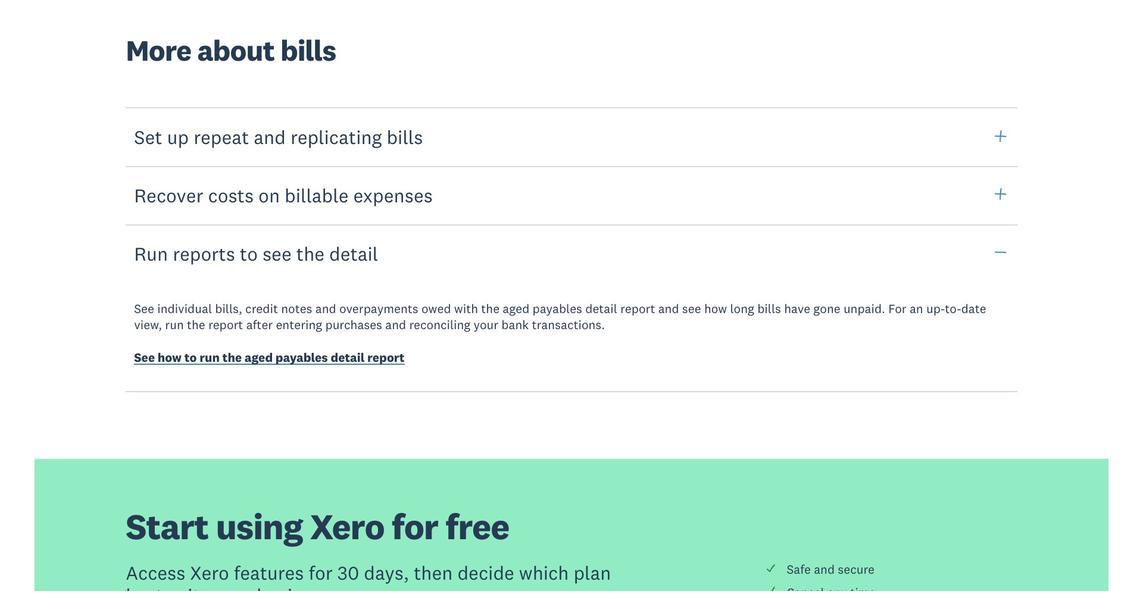 Task type: locate. For each thing, give the bounding box(es) containing it.
to right reports
[[240, 242, 258, 266]]

suits
[[168, 584, 209, 591]]

payables down entering
[[276, 350, 328, 366]]

aged inside see individual bills, credit notes and overpayments owed with the aged payables detail report and see how long bills have gone unpaid. for an up-to-date view, run the report after entering purchases and reconciling your bank transactions.
[[503, 301, 530, 317]]

1 horizontal spatial aged
[[503, 301, 530, 317]]

0 horizontal spatial for
[[309, 561, 333, 585]]

run
[[134, 242, 168, 266]]

see left long on the right
[[682, 301, 701, 317]]

for left 30
[[309, 561, 333, 585]]

an
[[910, 301, 924, 317]]

detail inside see individual bills, credit notes and overpayments owed with the aged payables detail report and see how long bills have gone unpaid. for an up-to-date view, run the report after entering purchases and reconciling your bank transactions.
[[586, 301, 618, 317]]

purchases
[[325, 317, 382, 333]]

1 horizontal spatial how
[[705, 301, 727, 317]]

see inside see individual bills, credit notes and overpayments owed with the aged payables detail report and see how long bills have gone unpaid. for an up-to-date view, run the report after entering purchases and reconciling your bank transactions.
[[134, 301, 154, 317]]

safe
[[787, 561, 811, 578]]

1 horizontal spatial payables
[[533, 301, 582, 317]]

1 vertical spatial to
[[185, 350, 197, 366]]

how left long on the right
[[705, 301, 727, 317]]

0 vertical spatial bills
[[280, 32, 336, 68]]

the inside the "see how to run the aged payables detail report" link
[[223, 350, 242, 366]]

set
[[134, 125, 162, 149]]

the up notes
[[296, 242, 325, 266]]

1 horizontal spatial your
[[474, 317, 499, 333]]

repeat
[[194, 125, 249, 149]]

run
[[165, 317, 184, 333], [200, 350, 220, 366]]

for for 30
[[309, 561, 333, 585]]

0 horizontal spatial bills
[[280, 32, 336, 68]]

safe and secure
[[787, 561, 875, 578]]

to inside dropdown button
[[240, 242, 258, 266]]

your inside see individual bills, credit notes and overpayments owed with the aged payables detail report and see how long bills have gone unpaid. for an up-to-date view, run the report after entering purchases and reconciling your bank transactions.
[[474, 317, 499, 333]]

0 horizontal spatial payables
[[276, 350, 328, 366]]

your right 'suits'
[[214, 584, 252, 591]]

have
[[785, 301, 811, 317]]

0 vertical spatial how
[[705, 301, 727, 317]]

1 vertical spatial for
[[309, 561, 333, 585]]

to down individual
[[185, 350, 197, 366]]

1 horizontal spatial see
[[682, 301, 701, 317]]

up-
[[927, 301, 945, 317]]

see
[[263, 242, 292, 266], [682, 301, 701, 317]]

see how to run the aged payables detail report link
[[134, 350, 405, 369]]

1 vertical spatial see
[[682, 301, 701, 317]]

aged down after
[[245, 350, 273, 366]]

0 vertical spatial run
[[165, 317, 184, 333]]

0 horizontal spatial your
[[214, 584, 252, 591]]

for
[[392, 504, 438, 549], [309, 561, 333, 585]]

entering
[[276, 317, 322, 333]]

start
[[126, 504, 209, 549]]

run down bills, at left bottom
[[200, 350, 220, 366]]

how
[[705, 301, 727, 317], [158, 350, 182, 366]]

1 horizontal spatial report
[[368, 350, 405, 366]]

then
[[414, 561, 453, 585]]

0 horizontal spatial run
[[165, 317, 184, 333]]

and inside dropdown button
[[254, 125, 286, 149]]

0 vertical spatial your
[[474, 317, 499, 333]]

1 horizontal spatial for
[[392, 504, 438, 549]]

your down with
[[474, 317, 499, 333]]

0 vertical spatial see
[[134, 301, 154, 317]]

1 horizontal spatial xero
[[310, 504, 384, 549]]

for up then
[[392, 504, 438, 549]]

xero
[[310, 504, 384, 549], [190, 561, 229, 585]]

2 see from the top
[[134, 350, 155, 366]]

see individual bills, credit notes and overpayments owed with the aged payables detail report and see how long bills have gone unpaid. for an up-to-date view, run the report after entering purchases and reconciling your bank transactions.
[[134, 301, 987, 333]]

credit
[[245, 301, 278, 317]]

and
[[254, 125, 286, 149], [316, 301, 336, 317], [659, 301, 679, 317], [385, 317, 406, 333], [814, 561, 835, 578]]

1 vertical spatial how
[[158, 350, 182, 366]]

date
[[962, 301, 987, 317]]

0 vertical spatial detail
[[329, 242, 378, 266]]

to for see
[[240, 242, 258, 266]]

1 vertical spatial your
[[214, 584, 252, 591]]

see inside the "see how to run the aged payables detail report" link
[[134, 350, 155, 366]]

1 horizontal spatial run
[[200, 350, 220, 366]]

detail
[[329, 242, 378, 266], [586, 301, 618, 317], [331, 350, 365, 366]]

individual
[[157, 301, 212, 317]]

see up credit
[[263, 242, 292, 266]]

transactions.
[[532, 317, 605, 333]]

secure
[[838, 561, 875, 578]]

the down individual
[[187, 317, 205, 333]]

0 horizontal spatial to
[[185, 350, 197, 366]]

view,
[[134, 317, 162, 333]]

xero up 30
[[310, 504, 384, 549]]

0 horizontal spatial xero
[[190, 561, 229, 585]]

see how to run the aged payables detail report
[[134, 350, 405, 366]]

notes
[[281, 301, 312, 317]]

replicating
[[291, 125, 382, 149]]

included image
[[766, 563, 777, 574]]

2 horizontal spatial bills
[[758, 301, 781, 317]]

days,
[[364, 561, 409, 585]]

0 horizontal spatial report
[[208, 317, 243, 333]]

the down bills, at left bottom
[[223, 350, 242, 366]]

detail inside dropdown button
[[329, 242, 378, 266]]

run down individual
[[165, 317, 184, 333]]

0 vertical spatial payables
[[533, 301, 582, 317]]

bank
[[502, 317, 529, 333]]

0 vertical spatial see
[[263, 242, 292, 266]]

to for run
[[185, 350, 197, 366]]

1 horizontal spatial to
[[240, 242, 258, 266]]

free
[[446, 504, 509, 549]]

payables inside see individual bills, credit notes and overpayments owed with the aged payables detail report and see how long bills have gone unpaid. for an up-to-date view, run the report after entering purchases and reconciling your bank transactions.
[[533, 301, 582, 317]]

bills
[[280, 32, 336, 68], [387, 125, 423, 149], [758, 301, 781, 317]]

1 vertical spatial aged
[[245, 350, 273, 366]]

0 vertical spatial to
[[240, 242, 258, 266]]

see up view,
[[134, 301, 154, 317]]

1 horizontal spatial bills
[[387, 125, 423, 149]]

payables up transactions.
[[533, 301, 582, 317]]

the
[[296, 242, 325, 266], [481, 301, 500, 317], [187, 317, 205, 333], [223, 350, 242, 366]]

to-
[[945, 301, 962, 317]]

see down view,
[[134, 350, 155, 366]]

1 vertical spatial detail
[[586, 301, 618, 317]]

your
[[474, 317, 499, 333], [214, 584, 252, 591]]

aged up bank
[[503, 301, 530, 317]]

report
[[621, 301, 655, 317], [208, 317, 243, 333], [368, 350, 405, 366]]

0 horizontal spatial aged
[[245, 350, 273, 366]]

bills inside dropdown button
[[387, 125, 423, 149]]

the inside run reports to see the detail dropdown button
[[296, 242, 325, 266]]

see
[[134, 301, 154, 317], [134, 350, 155, 366]]

xero right the access
[[190, 561, 229, 585]]

how down view,
[[158, 350, 182, 366]]

1 see from the top
[[134, 301, 154, 317]]

0 vertical spatial xero
[[310, 504, 384, 549]]

payables
[[533, 301, 582, 317], [276, 350, 328, 366]]

1 vertical spatial xero
[[190, 561, 229, 585]]

1 vertical spatial see
[[134, 350, 155, 366]]

expenses
[[353, 184, 433, 207]]

see for see how to run the aged payables detail report
[[134, 350, 155, 366]]

to
[[240, 242, 258, 266], [185, 350, 197, 366]]

aged
[[503, 301, 530, 317], [245, 350, 273, 366]]

0 vertical spatial aged
[[503, 301, 530, 317]]

costs
[[208, 184, 254, 207]]

your inside access xero features for 30 days, then decide which plan best suits your business.
[[214, 584, 252, 591]]

1 vertical spatial bills
[[387, 125, 423, 149]]

2 vertical spatial bills
[[758, 301, 781, 317]]

0 horizontal spatial see
[[263, 242, 292, 266]]

for inside access xero features for 30 days, then decide which plan best suits your business.
[[309, 561, 333, 585]]

0 vertical spatial for
[[392, 504, 438, 549]]



Task type: vqa. For each thing, say whether or not it's contained in the screenshot.
Replicating
yes



Task type: describe. For each thing, give the bounding box(es) containing it.
after
[[246, 317, 273, 333]]

for
[[889, 301, 907, 317]]

reports
[[173, 242, 235, 266]]

business.
[[257, 584, 337, 591]]

2 horizontal spatial report
[[621, 301, 655, 317]]

30
[[338, 561, 359, 585]]

access xero features for 30 days, then decide which plan best suits your business.
[[126, 561, 611, 591]]

see inside see individual bills, credit notes and overpayments owed with the aged payables detail report and see how long bills have gone unpaid. for an up-to-date view, run the report after entering purchases and reconciling your bank transactions.
[[682, 301, 701, 317]]

the right with
[[481, 301, 500, 317]]

run reports to see the detail button
[[126, 224, 1018, 284]]

run reports to see the detail
[[134, 242, 378, 266]]

about
[[197, 32, 275, 68]]

recover costs on billable expenses button
[[126, 166, 1018, 226]]

recover costs on billable expenses
[[134, 184, 433, 207]]

using
[[216, 504, 303, 549]]

set up repeat and replicating bills button
[[126, 107, 1018, 167]]

bills,
[[215, 301, 242, 317]]

run reports to see the detail element
[[114, 284, 1030, 392]]

1 vertical spatial payables
[[276, 350, 328, 366]]

xero inside access xero features for 30 days, then decide which plan best suits your business.
[[190, 561, 229, 585]]

reconciling
[[409, 317, 471, 333]]

more about bills
[[126, 32, 336, 68]]

up
[[167, 125, 189, 149]]

owed
[[422, 301, 451, 317]]

start using xero for free
[[126, 504, 509, 549]]

plan
[[574, 561, 611, 585]]

1 vertical spatial run
[[200, 350, 220, 366]]

features
[[234, 561, 304, 585]]

0 horizontal spatial how
[[158, 350, 182, 366]]

how inside see individual bills, credit notes and overpayments owed with the aged payables detail report and see how long bills have gone unpaid. for an up-to-date view, run the report after entering purchases and reconciling your bank transactions.
[[705, 301, 727, 317]]

billable
[[285, 184, 349, 207]]

unpaid.
[[844, 301, 886, 317]]

see inside dropdown button
[[263, 242, 292, 266]]

access
[[126, 561, 185, 585]]

gone
[[814, 301, 841, 317]]

best
[[126, 584, 163, 591]]

decide
[[458, 561, 514, 585]]

more
[[126, 32, 191, 68]]

see for see individual bills, credit notes and overpayments owed with the aged payables detail report and see how long bills have gone unpaid. for an up-to-date view, run the report after entering purchases and reconciling your bank transactions.
[[134, 301, 154, 317]]

set up repeat and replicating bills
[[134, 125, 423, 149]]

with
[[454, 301, 478, 317]]

long
[[730, 301, 755, 317]]

overpayments
[[339, 301, 419, 317]]

bills inside see individual bills, credit notes and overpayments owed with the aged payables detail report and see how long bills have gone unpaid. for an up-to-date view, run the report after entering purchases and reconciling your bank transactions.
[[758, 301, 781, 317]]

included image
[[766, 586, 777, 591]]

which
[[519, 561, 569, 585]]

run inside see individual bills, credit notes and overpayments owed with the aged payables detail report and see how long bills have gone unpaid. for an up-to-date view, run the report after entering purchases and reconciling your bank transactions.
[[165, 317, 184, 333]]

for for free
[[392, 504, 438, 549]]

recover
[[134, 184, 203, 207]]

2 vertical spatial detail
[[331, 350, 365, 366]]

on
[[259, 184, 280, 207]]



